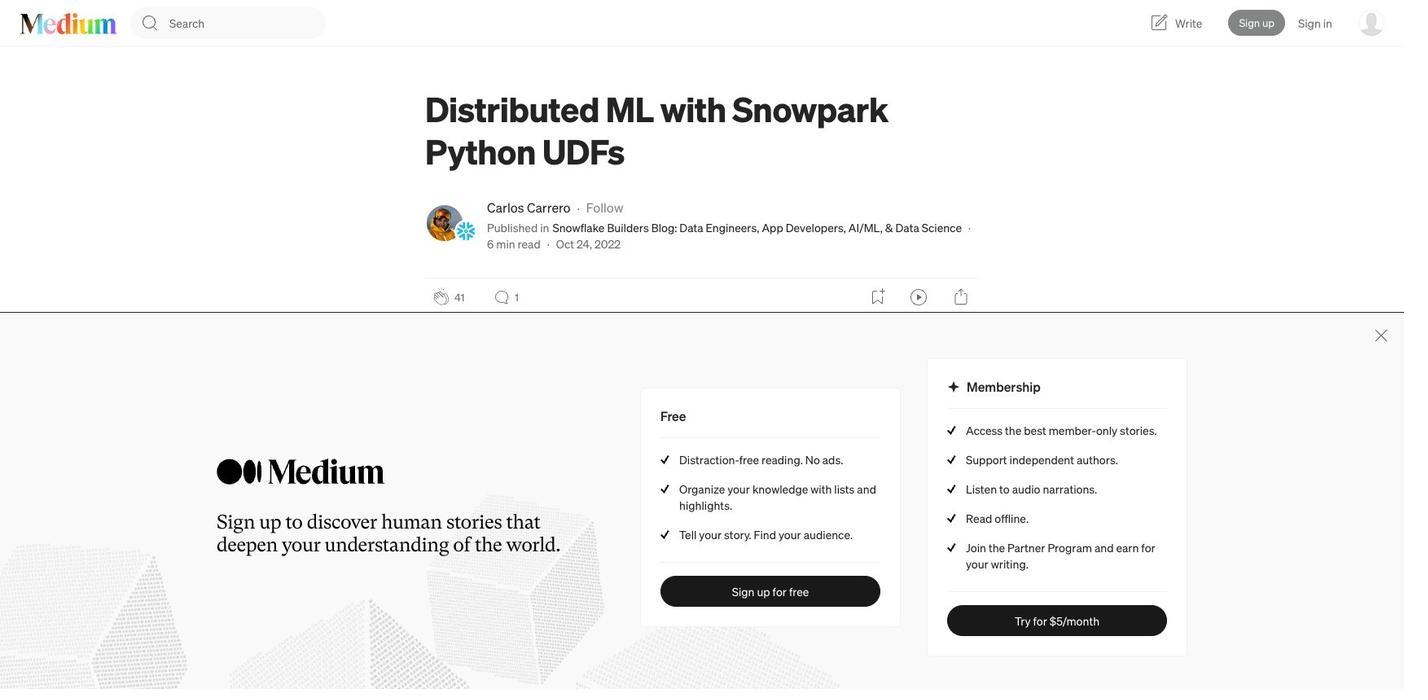 Task type: vqa. For each thing, say whether or not it's contained in the screenshot.
Share Post image
yes



Task type: locate. For each thing, give the bounding box(es) containing it.
search field
[[169, 7, 326, 39]]

listen image
[[909, 288, 929, 307]]



Task type: describe. For each thing, give the bounding box(es) containing it.
write image
[[1150, 13, 1169, 33]]

snowflake builders blog: data engineers, app developers, ai/ml, & data science image
[[456, 222, 476, 242]]

add to list bookmark button image
[[868, 287, 888, 308]]

close image
[[1372, 326, 1392, 345]]

share post image
[[952, 288, 971, 307]]

carlos carrero image
[[427, 206, 463, 242]]

homepage image
[[20, 12, 117, 34]]



